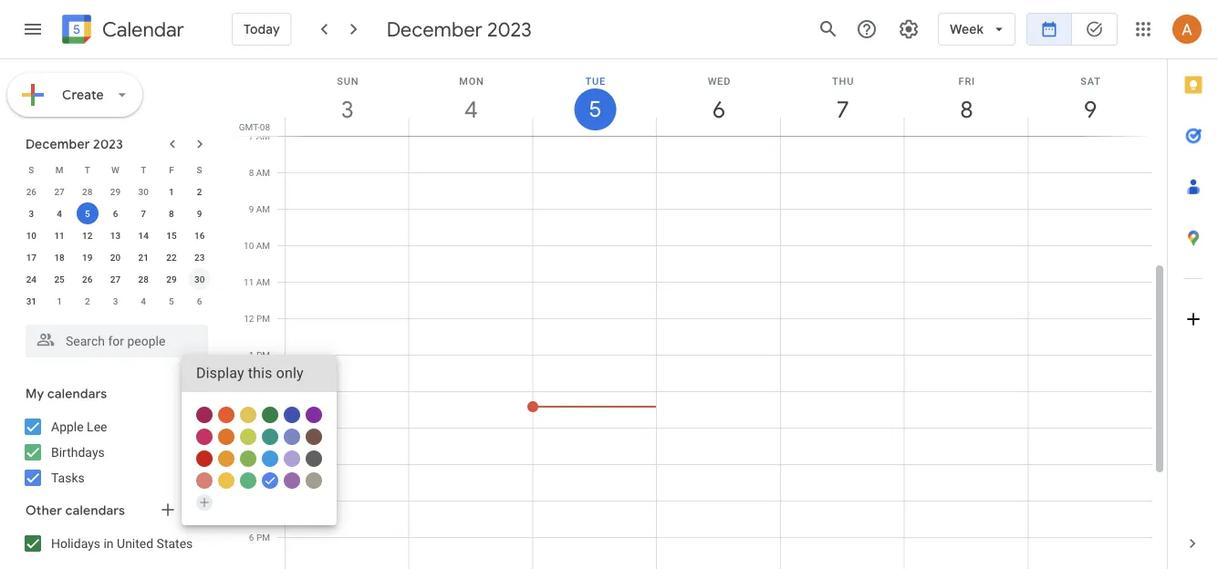 Task type: locate. For each thing, give the bounding box(es) containing it.
12 inside 12 element
[[82, 230, 93, 241]]

29 down w
[[110, 186, 121, 197]]

12
[[82, 230, 93, 241], [244, 313, 254, 324]]

11 for 11 am
[[244, 276, 254, 287]]

0 vertical spatial 27
[[54, 186, 65, 197]]

1 horizontal spatial 10
[[244, 240, 254, 251]]

1 vertical spatial 1
[[57, 296, 62, 307]]

calendars up in
[[65, 503, 125, 519]]

1 down 25 element on the left
[[57, 296, 62, 307]]

0 vertical spatial 2023
[[487, 16, 532, 42]]

today
[[244, 21, 280, 37]]

calendars
[[47, 386, 107, 402], [65, 503, 125, 519]]

30 down '23'
[[194, 274, 205, 285]]

10 up 11 am
[[244, 240, 254, 251]]

december 2023 up mon
[[387, 16, 532, 42]]

8 inside 'december 2023' grid
[[169, 208, 174, 219]]

holidays
[[51, 536, 100, 551]]

0 vertical spatial 30
[[138, 186, 149, 197]]

10 am
[[244, 240, 270, 251]]

7
[[835, 94, 848, 125], [249, 130, 254, 141], [141, 208, 146, 219]]

28 element
[[132, 268, 154, 290]]

0 horizontal spatial s
[[29, 164, 34, 175]]

radicchio, set calendar color menu item
[[196, 407, 213, 423]]

3 left eucalyptus, set calendar color menu item
[[249, 422, 254, 433]]

20 element
[[104, 246, 126, 268]]

1 horizontal spatial december
[[387, 16, 482, 42]]

1 horizontal spatial 27
[[110, 274, 121, 285]]

1 vertical spatial 2023
[[93, 136, 123, 152]]

s up november 26 element
[[29, 164, 34, 175]]

am up 8 am
[[256, 130, 270, 141]]

am up 9 am
[[256, 167, 270, 178]]

tue 5
[[585, 75, 606, 124]]

29
[[110, 186, 121, 197], [166, 274, 177, 285]]

am down 9 am
[[256, 240, 270, 251]]

calendars for my calendars
[[47, 386, 107, 402]]

1 horizontal spatial 7
[[249, 130, 254, 141]]

am for 8 am
[[256, 167, 270, 178]]

0 horizontal spatial t
[[85, 164, 90, 175]]

december up mon
[[387, 16, 482, 42]]

december 2023
[[387, 16, 532, 42], [26, 136, 123, 152]]

thu
[[832, 75, 854, 87]]

1 horizontal spatial december 2023
[[387, 16, 532, 42]]

16 element
[[189, 224, 210, 246]]

2 inside january 2 element
[[85, 296, 90, 307]]

2 t from the left
[[141, 164, 146, 175]]

cocoa, set calendar color menu item
[[306, 429, 322, 445]]

5 for 5, today element
[[85, 208, 90, 219]]

week
[[950, 21, 984, 37]]

31
[[26, 296, 37, 307]]

2 horizontal spatial 2
[[249, 386, 254, 397]]

1 horizontal spatial 9
[[249, 203, 254, 214]]

2 row from the top
[[17, 181, 213, 203]]

0 vertical spatial 7
[[835, 94, 848, 125]]

1 horizontal spatial s
[[197, 164, 202, 175]]

7 row from the top
[[17, 290, 213, 312]]

avocado, set calendar color menu item
[[240, 429, 256, 445]]

pm for 4 pm
[[256, 459, 270, 470]]

29 down 22
[[166, 274, 177, 285]]

27 for november 27 element at the left top
[[54, 186, 65, 197]]

7 down thu
[[835, 94, 848, 125]]

calendar list entry. list box
[[182, 355, 337, 392]]

1 horizontal spatial 1
[[169, 186, 174, 197]]

27 down m
[[54, 186, 65, 197]]

2 horizontal spatial 1
[[249, 349, 254, 360]]

t up november 30 element
[[141, 164, 146, 175]]

13
[[110, 230, 121, 241]]

2 pm from the top
[[256, 349, 270, 360]]

2023 up w
[[93, 136, 123, 152]]

2023
[[487, 16, 532, 42], [93, 136, 123, 152]]

0 horizontal spatial 8
[[169, 208, 174, 219]]

28 inside "element"
[[138, 274, 149, 285]]

11 element
[[48, 224, 70, 246]]

2 vertical spatial 1
[[249, 349, 254, 360]]

11 down "10 am"
[[244, 276, 254, 287]]

5 pm from the top
[[256, 459, 270, 470]]

5 inside 5, today element
[[85, 208, 90, 219]]

tomato, set calendar color menu item
[[196, 451, 213, 467]]

2 pm
[[249, 386, 270, 397]]

None search field
[[0, 318, 226, 358]]

4 down november 27 element at the left top
[[57, 208, 62, 219]]

15 element
[[160, 224, 182, 246]]

5 down the 29 element
[[169, 296, 174, 307]]

1 horizontal spatial 8
[[249, 167, 254, 178]]

4 row from the top
[[17, 224, 213, 246]]

1 vertical spatial 28
[[138, 274, 149, 285]]

row containing s
[[17, 159, 213, 181]]

7 link
[[822, 89, 864, 130]]

december
[[387, 16, 482, 42], [26, 136, 90, 152]]

9 am
[[249, 203, 270, 214]]

9 up 16 element
[[197, 208, 202, 219]]

am up '12 pm'
[[256, 276, 270, 287]]

10 up 17
[[26, 230, 37, 241]]

30 right november 29 element
[[138, 186, 149, 197]]

5, today element
[[76, 203, 98, 224]]

november 29 element
[[104, 181, 126, 203]]

4 column header
[[408, 59, 533, 136]]

other calendars
[[26, 503, 125, 519]]

1 horizontal spatial 29
[[166, 274, 177, 285]]

calendar element
[[58, 11, 184, 51]]

1 vertical spatial december
[[26, 136, 90, 152]]

26
[[26, 186, 37, 197], [82, 274, 93, 285]]

12 down 11 am
[[244, 313, 254, 324]]

9 inside sat 9
[[1083, 94, 1096, 125]]

1 horizontal spatial 28
[[138, 274, 149, 285]]

4 am from the top
[[256, 240, 270, 251]]

1 horizontal spatial 2023
[[487, 16, 532, 42]]

3 am from the top
[[256, 203, 270, 214]]

0 horizontal spatial 30
[[138, 186, 149, 197]]

1 t from the left
[[85, 164, 90, 175]]

28
[[82, 186, 93, 197], [138, 274, 149, 285]]

7 pm from the top
[[256, 532, 270, 543]]

5 down tue
[[588, 95, 600, 124]]

1 horizontal spatial 11
[[244, 276, 254, 287]]

9 up "10 am"
[[249, 203, 254, 214]]

calendars for other calendars
[[65, 503, 125, 519]]

8
[[959, 94, 972, 125], [249, 167, 254, 178], [169, 208, 174, 219]]

2 up citron, set calendar color menu item
[[249, 386, 254, 397]]

1 down '12 pm'
[[249, 349, 254, 360]]

21 element
[[132, 246, 154, 268]]

am
[[256, 130, 270, 141], [256, 167, 270, 178], [256, 203, 270, 214], [256, 240, 270, 251], [256, 276, 270, 287]]

basil, set calendar color menu item
[[262, 407, 278, 423]]

28 up 5, today element
[[82, 186, 93, 197]]

pm for 2 pm
[[256, 386, 270, 397]]

0 vertical spatial 1
[[169, 186, 174, 197]]

5 inside "january 5" element
[[169, 296, 174, 307]]

5 am from the top
[[256, 276, 270, 287]]

7 inside thu 7
[[835, 94, 848, 125]]

tab list
[[1168, 59, 1218, 518]]

2 horizontal spatial 9
[[1083, 94, 1096, 125]]

0 horizontal spatial 9
[[197, 208, 202, 219]]

3 down sun
[[340, 94, 353, 125]]

2 up 16 element
[[197, 186, 202, 197]]

row containing 31
[[17, 290, 213, 312]]

1 vertical spatial 7
[[249, 130, 254, 141]]

4
[[464, 94, 477, 125], [57, 208, 62, 219], [141, 296, 146, 307], [249, 459, 254, 470]]

peacock, set calendar color menu item
[[262, 451, 278, 467]]

0 vertical spatial december
[[387, 16, 482, 42]]

blueberry, set calendar color menu item
[[284, 407, 300, 423]]

6 down november 29 element
[[113, 208, 118, 219]]

5 down 'sage, set calendar color' menu item at the left of the page
[[249, 495, 254, 506]]

0 vertical spatial 2
[[197, 186, 202, 197]]

10
[[26, 230, 37, 241], [244, 240, 254, 251]]

8 up 15 element on the left of page
[[169, 208, 174, 219]]

9 for 9 am
[[249, 203, 254, 214]]

0 horizontal spatial 7
[[141, 208, 146, 219]]

0 horizontal spatial 26
[[26, 186, 37, 197]]

4 pm from the top
[[256, 422, 270, 433]]

13 element
[[104, 224, 126, 246]]

5 inside the tue 5
[[588, 95, 600, 124]]

january 5 element
[[160, 290, 182, 312]]

my
[[26, 386, 44, 402]]

lee
[[87, 419, 107, 434]]

tasks
[[51, 470, 85, 485]]

0 horizontal spatial 10
[[26, 230, 37, 241]]

1 vertical spatial december 2023
[[26, 136, 123, 152]]

1 horizontal spatial 30
[[194, 274, 205, 285]]

2 vertical spatial 8
[[169, 208, 174, 219]]

5 up 12 element
[[85, 208, 90, 219]]

8 link
[[946, 89, 988, 130]]

0 horizontal spatial 12
[[82, 230, 93, 241]]

add other calendars image
[[159, 501, 177, 519]]

november 28 element
[[76, 181, 98, 203]]

1 vertical spatial calendars
[[65, 503, 125, 519]]

1 vertical spatial 12
[[244, 313, 254, 324]]

25 element
[[48, 268, 70, 290]]

1 row from the top
[[17, 159, 213, 181]]

8 down the fri
[[959, 94, 972, 125]]

2 horizontal spatial 7
[[835, 94, 848, 125]]

6 pm from the top
[[256, 495, 270, 506]]

menu item
[[182, 355, 337, 391]]

s
[[29, 164, 34, 175], [197, 164, 202, 175]]

0 horizontal spatial 27
[[54, 186, 65, 197]]

9 down sat
[[1083, 94, 1096, 125]]

grid
[[234, 59, 1167, 569]]

28 down 21
[[138, 274, 149, 285]]

5 for "january 5" element
[[169, 296, 174, 307]]

7 down november 30 element
[[141, 208, 146, 219]]

0 vertical spatial calendars
[[47, 386, 107, 402]]

pm for 12 pm
[[256, 313, 270, 324]]

2
[[197, 186, 202, 197], [85, 296, 90, 307], [249, 386, 254, 397]]

1 vertical spatial 26
[[82, 274, 93, 285]]

row
[[17, 159, 213, 181], [17, 181, 213, 203], [17, 203, 213, 224], [17, 224, 213, 246], [17, 246, 213, 268], [17, 268, 213, 290], [17, 290, 213, 312]]

3 pm from the top
[[256, 386, 270, 397]]

grid containing 3
[[234, 59, 1167, 569]]

date_range
[[1040, 20, 1058, 38]]

3 row from the top
[[17, 203, 213, 224]]

8 up 9 am
[[249, 167, 254, 178]]

1 horizontal spatial 12
[[244, 313, 254, 324]]

1 vertical spatial 30
[[194, 274, 205, 285]]

4 link
[[450, 89, 492, 130]]

23 element
[[189, 246, 210, 268]]

create
[[62, 87, 104, 103]]

11 am
[[244, 276, 270, 287]]

0 vertical spatial 11
[[54, 230, 65, 241]]

26 left november 27 element at the left top
[[26, 186, 37, 197]]

main drawer image
[[22, 18, 44, 40]]

calendar
[[102, 17, 184, 42]]

5
[[588, 95, 600, 124], [85, 208, 90, 219], [169, 296, 174, 307], [249, 495, 254, 506]]

10 for 10
[[26, 230, 37, 241]]

1 s from the left
[[29, 164, 34, 175]]

wed
[[708, 75, 731, 87]]

3
[[340, 94, 353, 125], [29, 208, 34, 219], [113, 296, 118, 307], [249, 422, 254, 433]]

9
[[1083, 94, 1096, 125], [249, 203, 254, 214], [197, 208, 202, 219]]

mon
[[459, 75, 484, 87]]

banana, set calendar color menu item
[[218, 473, 234, 489]]

5 link
[[574, 89, 616, 130]]

6
[[711, 94, 724, 125], [113, 208, 118, 219], [197, 296, 202, 307], [249, 532, 254, 543]]

grape, set calendar color menu item
[[306, 407, 322, 423]]

1 horizontal spatial t
[[141, 164, 146, 175]]

t
[[85, 164, 90, 175], [141, 164, 146, 175]]

30 inside 'cell'
[[194, 274, 205, 285]]

row containing 3
[[17, 203, 213, 224]]

1 horizontal spatial 26
[[82, 274, 93, 285]]

birch, set calendar color menu item
[[306, 473, 322, 489]]

am down 8 am
[[256, 203, 270, 214]]

29 for the 29 element
[[166, 274, 177, 285]]

2 down 26 element
[[85, 296, 90, 307]]

0 vertical spatial 12
[[82, 230, 93, 241]]

january 4 element
[[132, 290, 154, 312]]

4 up 'sage, set calendar color' menu item at the left of the page
[[249, 459, 254, 470]]

s right the f
[[197, 164, 202, 175]]

5 pm
[[249, 495, 270, 506]]

0 vertical spatial 29
[[110, 186, 121, 197]]

9 column header
[[1028, 59, 1152, 136]]

28 for november 28 element at the left top of page
[[82, 186, 93, 197]]

1 vertical spatial 27
[[110, 274, 121, 285]]

2 am from the top
[[256, 167, 270, 178]]

6 down "wed"
[[711, 94, 724, 125]]

t up november 28 element at the left top of page
[[85, 164, 90, 175]]

december up m
[[26, 136, 90, 152]]

today button
[[232, 7, 292, 51]]

sun
[[337, 75, 359, 87]]

31 element
[[20, 290, 42, 312]]

1 am from the top
[[256, 130, 270, 141]]

0 horizontal spatial 2
[[85, 296, 90, 307]]

12 up 19
[[82, 230, 93, 241]]

10 inside 'row'
[[26, 230, 37, 241]]

9 link
[[1069, 89, 1111, 130]]

2 vertical spatial 2
[[249, 386, 254, 397]]

am for 11 am
[[256, 276, 270, 287]]

27 down 20
[[110, 274, 121, 285]]

1 for 1 pm
[[249, 349, 254, 360]]

3 up 10 element
[[29, 208, 34, 219]]

1 down the f
[[169, 186, 174, 197]]

0 horizontal spatial 29
[[110, 186, 121, 197]]

row group containing 26
[[17, 181, 213, 312]]

27 for 27 element
[[110, 274, 121, 285]]

0 vertical spatial 8
[[959, 94, 972, 125]]

8 column header
[[904, 59, 1029, 136]]

11 up the 18 on the top of page
[[54, 230, 65, 241]]

2023 up 4 column header
[[487, 16, 532, 42]]

pm
[[256, 313, 270, 324], [256, 349, 270, 360], [256, 386, 270, 397], [256, 422, 270, 433], [256, 459, 270, 470], [256, 495, 270, 506], [256, 532, 270, 543]]

pm for 5 pm
[[256, 495, 270, 506]]

calendars up apple lee
[[47, 386, 107, 402]]

4 down mon
[[464, 94, 477, 125]]

sat 9
[[1081, 75, 1101, 125]]

w
[[111, 164, 119, 175]]

1
[[169, 186, 174, 197], [57, 296, 62, 307], [249, 349, 254, 360]]

9 for 9
[[197, 208, 202, 219]]

2 horizontal spatial 8
[[959, 94, 972, 125]]

add custom color menu item
[[196, 495, 213, 511]]

row group
[[17, 181, 213, 312]]

1 vertical spatial 11
[[244, 276, 254, 287]]

0 horizontal spatial 11
[[54, 230, 65, 241]]

f
[[169, 164, 174, 175]]

6 row from the top
[[17, 268, 213, 290]]

7 left the 08 at the left of page
[[249, 130, 254, 141]]

10 for 10 am
[[244, 240, 254, 251]]

5 row from the top
[[17, 246, 213, 268]]

26 down 19
[[82, 274, 93, 285]]

1 vertical spatial 8
[[249, 167, 254, 178]]

30 for november 30 element
[[138, 186, 149, 197]]

27
[[54, 186, 65, 197], [110, 274, 121, 285]]

december 2023 up m
[[26, 136, 123, 152]]

0 vertical spatial 26
[[26, 186, 37, 197]]

9 inside 'row'
[[197, 208, 202, 219]]

1 pm from the top
[[256, 313, 270, 324]]

flamingo, set calendar color menu item
[[196, 473, 213, 489]]

23
[[194, 252, 205, 263]]

0 vertical spatial 28
[[82, 186, 93, 197]]

11 inside 'row'
[[54, 230, 65, 241]]

in
[[104, 536, 114, 551]]

1 vertical spatial 29
[[166, 274, 177, 285]]

2 vertical spatial 7
[[141, 208, 146, 219]]

0 horizontal spatial 28
[[82, 186, 93, 197]]

thu 7
[[832, 75, 854, 125]]

pm for 3 pm
[[256, 422, 270, 433]]

6 inside wed 6
[[711, 94, 724, 125]]

7 inside 'row'
[[141, 208, 146, 219]]

4 down 28 "element"
[[141, 296, 146, 307]]

pumpkin, set calendar color menu item
[[218, 429, 234, 445]]

0 horizontal spatial 1
[[57, 296, 62, 307]]

1 vertical spatial 2
[[85, 296, 90, 307]]

3 down 27 element
[[113, 296, 118, 307]]



Task type: vqa. For each thing, say whether or not it's contained in the screenshot.
december 1 element
no



Task type: describe. For each thing, give the bounding box(es) containing it.
pm for 1 pm
[[256, 349, 270, 360]]

pistachio, set calendar color menu item
[[240, 451, 256, 467]]

mon 4
[[459, 75, 484, 125]]

fri
[[959, 75, 975, 87]]

row containing 24
[[17, 268, 213, 290]]

30 element
[[189, 268, 210, 290]]

november 26 element
[[20, 181, 42, 203]]

25
[[54, 274, 65, 285]]

26 for november 26 element
[[26, 186, 37, 197]]

sat
[[1081, 75, 1101, 87]]

my calendars list
[[4, 412, 226, 493]]

row containing 17
[[17, 246, 213, 268]]

6 down 5 pm
[[249, 532, 254, 543]]

5 cell
[[73, 203, 101, 224]]

other
[[26, 503, 62, 519]]

lavender, set calendar color menu item
[[284, 429, 300, 445]]

am for 9 am
[[256, 203, 270, 214]]

8 inside the fri 8
[[959, 94, 972, 125]]

calendar heading
[[99, 17, 184, 42]]

3 inside sun 3
[[340, 94, 353, 125]]

3 column header
[[285, 59, 409, 136]]

27 element
[[104, 268, 126, 290]]

november 27 element
[[48, 181, 70, 203]]

12 for 12 pm
[[244, 313, 254, 324]]

tangerine, set calendar color menu item
[[218, 407, 234, 423]]

Search for people text field
[[36, 325, 197, 358]]

12 element
[[76, 224, 98, 246]]

8 for 8 am
[[249, 167, 254, 178]]

5 column header
[[532, 59, 657, 136]]

5 for 5 pm
[[249, 495, 254, 506]]

wisteria, set calendar color menu item
[[284, 451, 300, 467]]

january 6 element
[[189, 290, 210, 312]]

fri 8
[[959, 75, 975, 125]]

date_range button
[[1026, 7, 1072, 51]]

pm for 6 pm
[[256, 532, 270, 543]]

29 element
[[160, 268, 182, 290]]

7 for 7 am
[[249, 130, 254, 141]]

january 3 element
[[104, 290, 126, 312]]

apple lee
[[51, 419, 107, 434]]

january 2 element
[[76, 290, 98, 312]]

29 for november 29 element
[[110, 186, 121, 197]]

8 am
[[249, 167, 270, 178]]

graphite, set calendar color menu item
[[306, 451, 322, 467]]

1 for january 1 element
[[57, 296, 62, 307]]

am for 10 am
[[256, 240, 270, 251]]

22 cell
[[157, 246, 185, 268]]

cherry blossom, set calendar color menu item
[[196, 429, 213, 445]]

sun 3
[[337, 75, 359, 125]]

6 pm
[[249, 532, 270, 543]]

apple
[[51, 419, 84, 434]]

united
[[117, 536, 153, 551]]

row containing 26
[[17, 181, 213, 203]]

17 element
[[20, 246, 42, 268]]

22 element
[[160, 246, 182, 268]]

10 element
[[20, 224, 42, 246]]

sage, set calendar color menu item
[[240, 473, 256, 489]]

row containing 10
[[17, 224, 213, 246]]

11 for 11
[[54, 230, 65, 241]]

mango, set calendar color menu item
[[218, 451, 234, 467]]

gmt-08
[[239, 121, 270, 132]]

0 horizontal spatial 2023
[[93, 136, 123, 152]]

24 element
[[20, 268, 42, 290]]

1 pm
[[249, 349, 270, 360]]

birthdays
[[51, 445, 105, 460]]

tue
[[585, 75, 606, 87]]

eucalyptus, set calendar color menu item
[[262, 429, 278, 445]]

24
[[26, 274, 37, 285]]

20
[[110, 252, 121, 263]]

task_alt
[[1085, 20, 1104, 38]]

6 column header
[[656, 59, 781, 136]]

november 30 element
[[132, 181, 154, 203]]

18
[[54, 252, 65, 263]]

3 link
[[327, 89, 368, 130]]

19
[[82, 252, 93, 263]]

7 am
[[249, 130, 270, 141]]

am for 7 am
[[256, 130, 270, 141]]

7 for 7
[[141, 208, 146, 219]]

amethyst, set calendar color menu item
[[284, 473, 300, 489]]

6 link
[[698, 89, 740, 130]]

28 for 28 "element"
[[138, 274, 149, 285]]

my calendars
[[26, 386, 107, 402]]

other calendars button
[[4, 496, 226, 526]]

30 cell
[[185, 268, 213, 290]]

week button
[[938, 7, 1015, 51]]

21
[[138, 252, 149, 263]]

2 s from the left
[[197, 164, 202, 175]]

0 horizontal spatial december 2023
[[26, 136, 123, 152]]

3 pm
[[249, 422, 270, 433]]

30 for the 30 element
[[194, 274, 205, 285]]

1 horizontal spatial 2
[[197, 186, 202, 197]]

7 column header
[[780, 59, 905, 136]]

26 element
[[76, 268, 98, 290]]

0 vertical spatial december 2023
[[387, 16, 532, 42]]

citron, set calendar color menu item
[[240, 407, 256, 423]]

task_alt button
[[1072, 7, 1118, 51]]

calendar list entry. element
[[182, 355, 337, 526]]

18 element
[[48, 246, 70, 268]]

december 2023 grid
[[17, 159, 213, 312]]

cobalt, set calendar color menu item
[[262, 473, 278, 489]]

gmt-
[[239, 121, 260, 132]]

2 for 2 pm
[[249, 386, 254, 397]]

create button
[[7, 73, 142, 117]]

my calendars button
[[4, 380, 226, 409]]

january 1 element
[[48, 290, 70, 312]]

26 for 26 element
[[82, 274, 93, 285]]

m
[[55, 164, 63, 175]]

14 element
[[132, 224, 154, 246]]

12 for 12
[[82, 230, 93, 241]]

19 element
[[76, 246, 98, 268]]

14
[[138, 230, 149, 241]]

settings menu image
[[898, 18, 920, 40]]

08
[[260, 121, 270, 132]]

wed 6
[[708, 75, 731, 125]]

8 for 8
[[169, 208, 174, 219]]

16
[[194, 230, 205, 241]]

6 down 30 'cell'
[[197, 296, 202, 307]]

holidays in united states
[[51, 536, 193, 551]]

22
[[166, 252, 177, 263]]

12 pm
[[244, 313, 270, 324]]

17
[[26, 252, 37, 263]]

15
[[166, 230, 177, 241]]

4 inside mon 4
[[464, 94, 477, 125]]

4 pm
[[249, 459, 270, 470]]

0 horizontal spatial december
[[26, 136, 90, 152]]

2 for january 2 element
[[85, 296, 90, 307]]

states
[[157, 536, 193, 551]]



